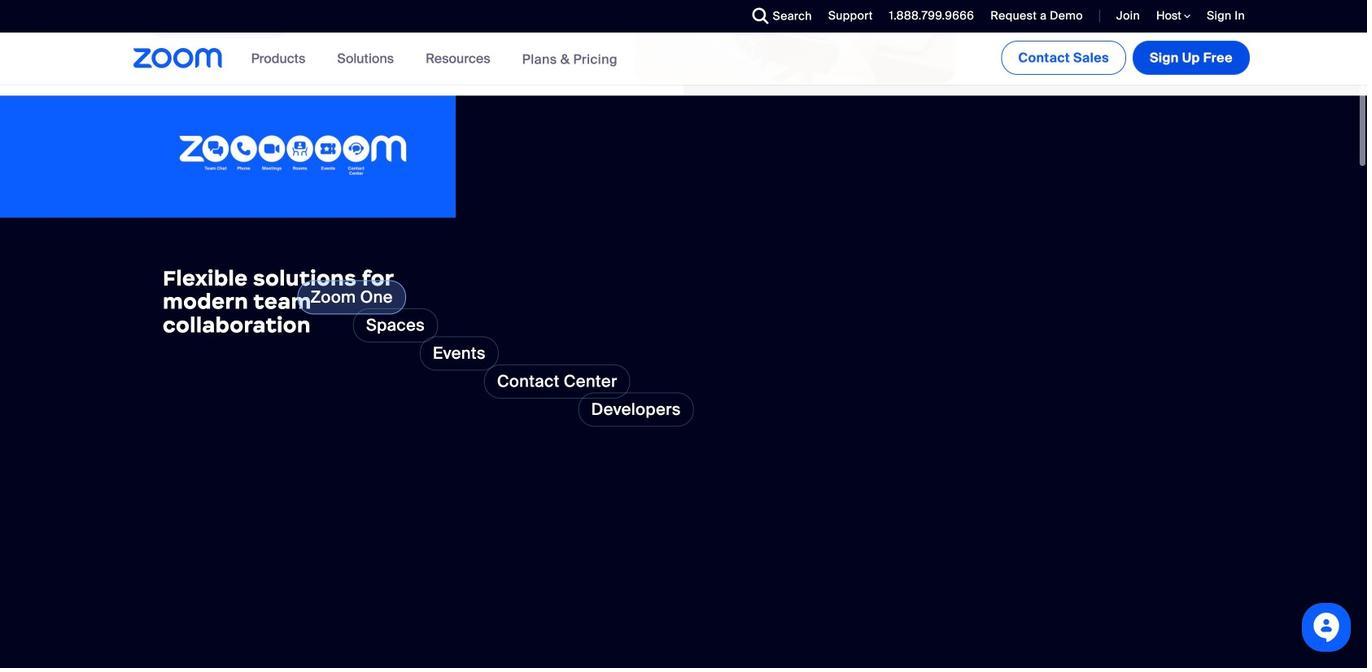 Task type: vqa. For each thing, say whether or not it's contained in the screenshot.
banner
yes



Task type: describe. For each thing, give the bounding box(es) containing it.
zoom interface icon image
[[968, 0, 1184, 13]]

zoom unified communication platform image
[[179, 135, 407, 178]]

product information navigation
[[239, 33, 630, 86]]

zoom contact center tab
[[327, 441, 474, 475]]

zoom one tab
[[232, 324, 340, 358]]



Task type: locate. For each thing, give the bounding box(es) containing it.
zoom logo image
[[133, 48, 223, 68]]

banner
[[114, 33, 1253, 86]]

tab list
[[232, 324, 474, 475]]

group
[[456, 96, 1367, 668]]

meetings navigation
[[998, 33, 1253, 78]]



